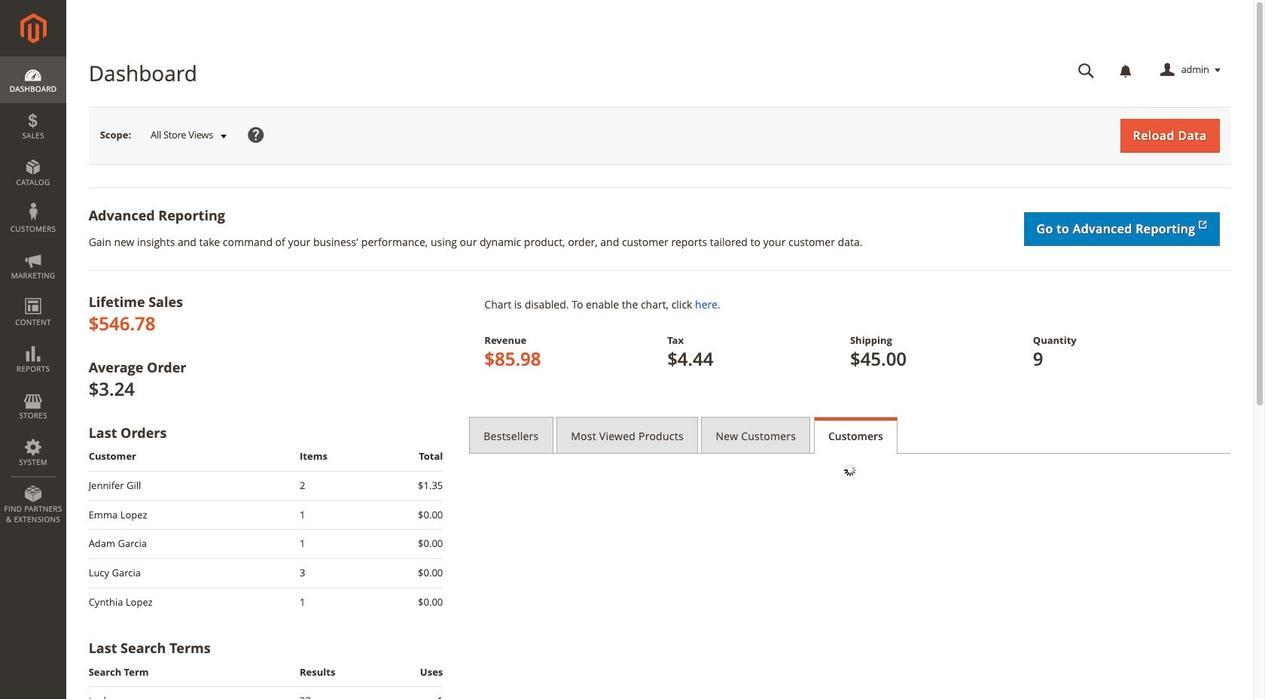 Task type: locate. For each thing, give the bounding box(es) containing it.
tab list
[[469, 417, 1231, 454]]

None text field
[[1068, 57, 1105, 84]]

menu bar
[[0, 56, 66, 533]]

magento admin panel image
[[20, 13, 46, 44]]

tab panel
[[469, 453, 1231, 487]]



